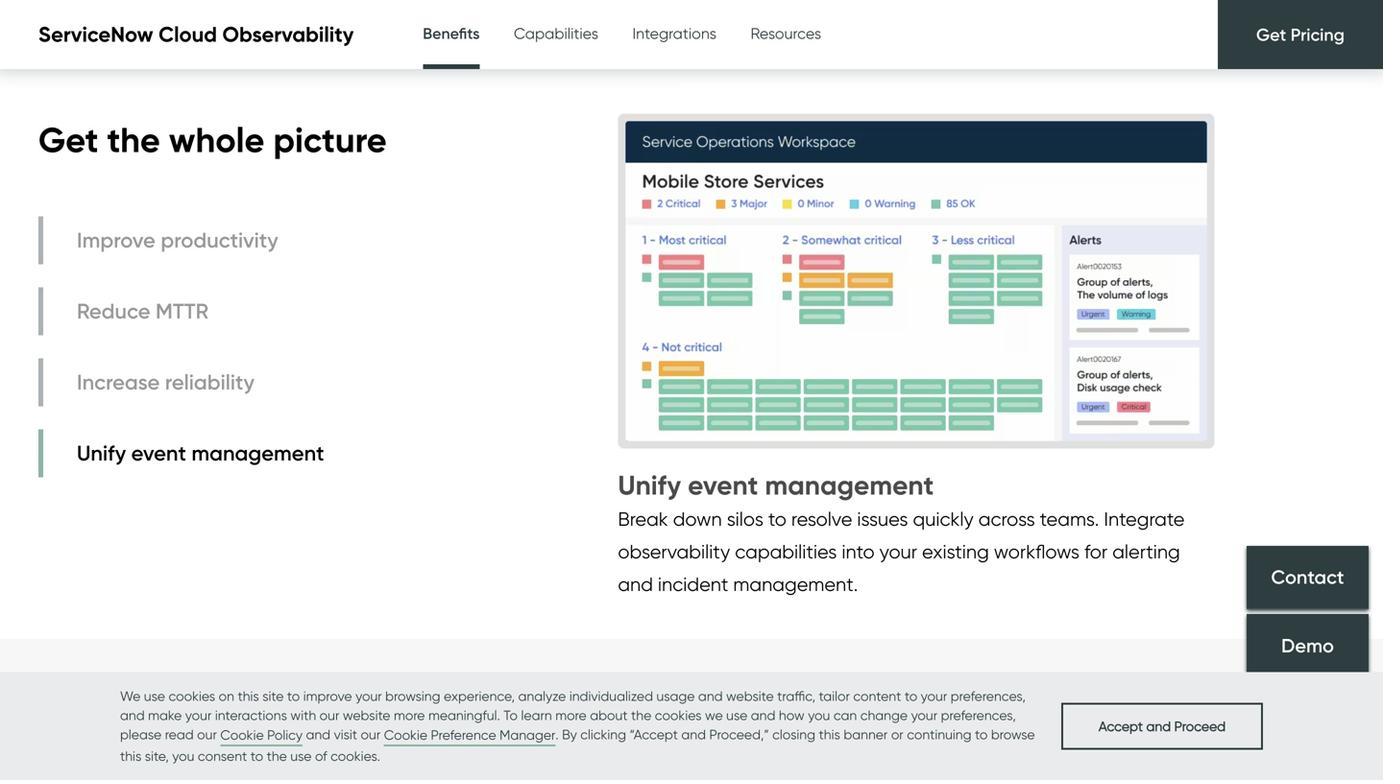 Task type: describe. For each thing, give the bounding box(es) containing it.
accept
[[1099, 719, 1143, 735]]

management.
[[733, 573, 858, 596]]

across
[[978, 508, 1035, 531]]

integrations link
[[632, 0, 716, 67]]

increase reliability
[[77, 369, 254, 395]]

break
[[618, 508, 668, 531]]

pricing
[[1291, 24, 1345, 45]]

unify event management break down silos to resolve issues quickly across teams. integrate observability capabilities into your existing workflows for alerting and incident management.
[[618, 469, 1185, 596]]

integrations
[[632, 24, 716, 43]]

on
[[219, 689, 234, 705]]

accept and proceed
[[1099, 719, 1226, 735]]

picture
[[273, 119, 387, 161]]

use inside the . by clicking "accept and proceed," closing this banner or continuing to browse this site, you consent to the use of cookies.
[[290, 749, 312, 765]]

we
[[120, 689, 141, 705]]

it
[[480, 718, 501, 760]]

or
[[891, 727, 903, 743]]

cloud
[[159, 21, 217, 48]]

browse
[[991, 727, 1035, 743]]

benefits
[[423, 24, 480, 43]]

quickly
[[913, 508, 974, 531]]

2 horizontal spatial use
[[726, 708, 747, 724]]

don't
[[36, 718, 123, 760]]

interactions
[[215, 708, 287, 724]]

0 horizontal spatial the
[[107, 119, 160, 161]]

to down cookie policy link
[[250, 749, 263, 765]]

demo link
[[1247, 615, 1369, 678]]

get for get pricing
[[1256, 24, 1286, 45]]

the inside we use cookies on this site to improve your browsing experience, analyze individualized usage and website traffic, tailor content to your preferences, and make your interactions with our website more meaningful. to learn more about the cookies we use and how you can change your preferences, please read our
[[631, 708, 651, 724]]

of
[[315, 749, 327, 765]]

manager
[[500, 728, 556, 744]]

the inside the . by clicking "accept and proceed," closing this banner or continuing to browse this site, you consent to the use of cookies.
[[267, 749, 287, 765]]

word
[[339, 718, 419, 760]]

cookie policy and visit our cookie preference manager
[[220, 727, 556, 744]]

issues
[[857, 508, 908, 531]]

silos
[[727, 508, 763, 531]]

resources link
[[751, 0, 821, 67]]

continuing
[[907, 727, 971, 743]]

capabilities link
[[514, 0, 598, 67]]

to inside unify event management break down silos to resolve issues quickly across teams. integrate observability capabilities into your existing workflows for alerting and incident management.
[[768, 508, 787, 531]]

meaningful.
[[428, 708, 500, 724]]

analyze
[[518, 689, 566, 705]]

contact
[[1271, 566, 1344, 589]]

banner
[[844, 727, 888, 743]]

usage
[[656, 689, 695, 705]]

.
[[556, 727, 559, 743]]

we
[[705, 708, 723, 724]]

reduce
[[77, 298, 150, 324]]

into
[[842, 541, 875, 564]]

improve
[[77, 227, 155, 253]]

unify event management link
[[38, 430, 329, 478]]

don't just take our word for it
[[36, 718, 501, 760]]

policy
[[267, 728, 303, 744]]

event for unify event management
[[131, 440, 186, 466]]

event for unify event management break down silos to resolve issues quickly across teams. integrate observability capabilities into your existing workflows for alerting and incident management.
[[688, 469, 758, 502]]

site,
[[145, 749, 169, 765]]

tailor
[[819, 689, 850, 705]]

demo
[[1281, 634, 1334, 658]]

please
[[120, 727, 162, 743]]

capabilities
[[735, 541, 837, 564]]

with
[[290, 708, 316, 724]]

our up the consent
[[197, 727, 217, 743]]

and inside the . by clicking "accept and proceed," closing this banner or continuing to browse this site, you consent to the use of cookies.
[[681, 727, 706, 743]]

"accept
[[630, 727, 678, 743]]

make
[[148, 708, 182, 724]]

increase reliability link
[[38, 359, 329, 407]]

and inside cookie policy and visit our cookie preference manager
[[306, 727, 330, 743]]

your inside unify event management break down silos to resolve issues quickly across teams. integrate observability capabilities into your existing workflows for alerting and incident management.
[[879, 541, 917, 564]]

incident
[[658, 573, 728, 596]]

about
[[590, 708, 628, 724]]

increase
[[77, 369, 160, 395]]

clicking
[[580, 727, 626, 743]]

proceed,"
[[709, 727, 769, 743]]

observability
[[618, 541, 730, 564]]

capabilities
[[514, 24, 598, 43]]

improve productivity
[[77, 227, 278, 253]]

individualized
[[569, 689, 653, 705]]

productivity
[[161, 227, 278, 253]]

traffic,
[[777, 689, 815, 705]]

0 vertical spatial cookies
[[169, 689, 215, 705]]

unify for unify event management break down silos to resolve issues quickly across teams. integrate observability capabilities into your existing workflows for alerting and incident management.
[[618, 469, 681, 502]]



Task type: locate. For each thing, give the bounding box(es) containing it.
proceed
[[1174, 719, 1226, 735]]

1 horizontal spatial you
[[808, 708, 830, 724]]

management for unify event management
[[191, 440, 324, 466]]

for
[[1084, 541, 1108, 564], [427, 718, 471, 760]]

this down the "can"
[[819, 727, 840, 743]]

unify event management
[[77, 440, 324, 466]]

1 vertical spatial this
[[819, 727, 840, 743]]

management down reliability
[[191, 440, 324, 466]]

we use cookies on this site to improve your browsing experience, analyze individualized usage and website traffic, tailor content to your preferences, and make your interactions with our website more meaningful. to learn more about the cookies we use and how you can change your preferences, please read our
[[120, 689, 1026, 743]]

to up change
[[905, 689, 917, 705]]

event up silos
[[688, 469, 758, 502]]

use
[[144, 689, 165, 705], [726, 708, 747, 724], [290, 749, 312, 765]]

1 vertical spatial cookies
[[655, 708, 702, 724]]

0 horizontal spatial website
[[343, 708, 390, 724]]

this
[[238, 689, 259, 705], [819, 727, 840, 743], [120, 749, 141, 765]]

unify
[[77, 440, 126, 466], [618, 469, 681, 502]]

use left of
[[290, 749, 312, 765]]

1 horizontal spatial more
[[555, 708, 587, 724]]

this inside we use cookies on this site to improve your browsing experience, analyze individualized usage and website traffic, tailor content to your preferences, and make your interactions with our website more meaningful. to learn more about the cookies we use and how you can change your preferences, please read our
[[238, 689, 259, 705]]

1 vertical spatial the
[[631, 708, 651, 724]]

down
[[673, 508, 722, 531]]

unify down the increase
[[77, 440, 126, 466]]

1 horizontal spatial this
[[238, 689, 259, 705]]

1 horizontal spatial unify
[[618, 469, 681, 502]]

0 horizontal spatial get
[[38, 119, 98, 161]]

0 horizontal spatial unify
[[77, 440, 126, 466]]

0 vertical spatial event
[[131, 440, 186, 466]]

cookie down the interactions
[[220, 728, 264, 744]]

1 horizontal spatial website
[[726, 689, 774, 705]]

2 horizontal spatial this
[[819, 727, 840, 743]]

unify for unify event management
[[77, 440, 126, 466]]

you down read
[[172, 749, 194, 765]]

go to servicenow account image
[[1330, 26, 1354, 50]]

reliability
[[165, 369, 254, 395]]

to right site in the left bottom of the page
[[287, 689, 300, 705]]

1 horizontal spatial the
[[267, 749, 287, 765]]

2 horizontal spatial the
[[631, 708, 651, 724]]

experience,
[[444, 689, 515, 705]]

you down tailor on the bottom right of the page
[[808, 708, 830, 724]]

the up '"accept'
[[631, 708, 651, 724]]

the
[[107, 119, 160, 161], [631, 708, 651, 724], [267, 749, 287, 765]]

1 vertical spatial website
[[343, 708, 390, 724]]

resolve
[[791, 508, 852, 531]]

2 vertical spatial this
[[120, 749, 141, 765]]

unify up the break
[[618, 469, 681, 502]]

accept and proceed button
[[1061, 703, 1263, 750]]

site
[[262, 689, 284, 705]]

and inside accept and proceed button
[[1146, 719, 1171, 735]]

website up visit
[[343, 708, 390, 724]]

for left it
[[427, 718, 471, 760]]

1 cookie from the left
[[220, 728, 264, 744]]

you inside we use cookies on this site to improve your browsing experience, analyze individualized usage and website traffic, tailor content to your preferences, and make your interactions with our website more meaningful. to learn more about the cookies we use and how you can change your preferences, please read our
[[808, 708, 830, 724]]

1 vertical spatial for
[[427, 718, 471, 760]]

observability
[[222, 21, 354, 48]]

reduce mttr link
[[38, 287, 329, 335]]

1 vertical spatial use
[[726, 708, 747, 724]]

cookie down browsing
[[384, 728, 427, 744]]

1 horizontal spatial for
[[1084, 541, 1108, 564]]

resources
[[751, 24, 821, 43]]

more up by
[[555, 708, 587, 724]]

benefits link
[[423, 0, 480, 72]]

0 vertical spatial for
[[1084, 541, 1108, 564]]

more down browsing
[[394, 708, 425, 724]]

1 vertical spatial you
[[172, 749, 194, 765]]

more
[[394, 708, 425, 724], [555, 708, 587, 724]]

1 vertical spatial unify
[[618, 469, 681, 502]]

cookies
[[169, 689, 215, 705], [655, 708, 702, 724]]

0 vertical spatial website
[[726, 689, 774, 705]]

0 horizontal spatial more
[[394, 708, 425, 724]]

take
[[198, 718, 269, 760]]

1 vertical spatial management
[[765, 469, 934, 502]]

by
[[562, 727, 577, 743]]

0 vertical spatial you
[[808, 708, 830, 724]]

0 vertical spatial management
[[191, 440, 324, 466]]

0 horizontal spatial for
[[427, 718, 471, 760]]

. by clicking "accept and proceed," closing this banner or continuing to browse this site, you consent to the use of cookies.
[[120, 727, 1035, 765]]

read
[[165, 727, 194, 743]]

management inside unify event management break down silos to resolve issues quickly across teams. integrate observability capabilities into your existing workflows for alerting and incident management.
[[765, 469, 934, 502]]

1 horizontal spatial cookies
[[655, 708, 702, 724]]

website
[[726, 689, 774, 705], [343, 708, 390, 724]]

1 horizontal spatial cookie
[[384, 728, 427, 744]]

management up the resolve
[[765, 469, 934, 502]]

event down increase reliability
[[131, 440, 186, 466]]

preferences,
[[951, 689, 1026, 705], [941, 708, 1016, 724]]

and
[[618, 573, 653, 596], [698, 689, 723, 705], [120, 708, 145, 724], [751, 708, 775, 724], [1146, 719, 1171, 735], [306, 727, 330, 743], [681, 727, 706, 743]]

workflows
[[994, 541, 1080, 564]]

service operations workspace gives a unified event view. image
[[618, 95, 1215, 468]]

you inside the . by clicking "accept and proceed," closing this banner or continuing to browse this site, you consent to the use of cookies.
[[172, 749, 194, 765]]

the down policy
[[267, 749, 287, 765]]

our inside cookie policy and visit our cookie preference manager
[[361, 727, 381, 743]]

you
[[808, 708, 830, 724], [172, 749, 194, 765]]

1 more from the left
[[394, 708, 425, 724]]

to
[[768, 508, 787, 531], [287, 689, 300, 705], [905, 689, 917, 705], [975, 727, 988, 743], [250, 749, 263, 765]]

reduce mttr
[[77, 298, 209, 324]]

improve
[[303, 689, 352, 705]]

cookie
[[220, 728, 264, 744], [384, 728, 427, 744]]

2 vertical spatial the
[[267, 749, 287, 765]]

to right silos
[[768, 508, 787, 531]]

cookie preference manager link
[[384, 726, 556, 747]]

0 horizontal spatial cookie
[[220, 728, 264, 744]]

our down improve
[[319, 708, 339, 724]]

0 vertical spatial the
[[107, 119, 160, 161]]

0 vertical spatial this
[[238, 689, 259, 705]]

mttr
[[156, 298, 209, 324]]

integrate
[[1104, 508, 1185, 531]]

our right visit
[[361, 727, 381, 743]]

0 vertical spatial preferences,
[[951, 689, 1026, 705]]

website up proceed,"
[[726, 689, 774, 705]]

contact link
[[1247, 547, 1369, 610]]

just
[[131, 718, 189, 760]]

how
[[779, 708, 805, 724]]

0 vertical spatial get
[[1256, 24, 1286, 45]]

get for get the whole picture
[[38, 119, 98, 161]]

and inside unify event management break down silos to resolve issues quickly across teams. integrate observability capabilities into your existing workflows for alerting and incident management.
[[618, 573, 653, 596]]

the left whole
[[107, 119, 160, 161]]

this up the interactions
[[238, 689, 259, 705]]

for inside unify event management break down silos to resolve issues quickly across teams. integrate observability capabilities into your existing workflows for alerting and incident management.
[[1084, 541, 1108, 564]]

2 more from the left
[[555, 708, 587, 724]]

change
[[860, 708, 908, 724]]

whole
[[169, 119, 265, 161]]

use up make
[[144, 689, 165, 705]]

preference
[[431, 728, 496, 744]]

1 horizontal spatial get
[[1256, 24, 1286, 45]]

get
[[1256, 24, 1286, 45], [38, 119, 98, 161]]

0 vertical spatial unify
[[77, 440, 126, 466]]

your
[[879, 541, 917, 564], [355, 689, 382, 705], [921, 689, 947, 705], [185, 708, 212, 724], [911, 708, 937, 724]]

visit
[[334, 727, 357, 743]]

improve productivity link
[[38, 216, 329, 264]]

cookies down the usage
[[655, 708, 702, 724]]

2 vertical spatial use
[[290, 749, 312, 765]]

1 vertical spatial preferences,
[[941, 708, 1016, 724]]

event inside unify event management break down silos to resolve issues quickly across teams. integrate observability capabilities into your existing workflows for alerting and incident management.
[[688, 469, 758, 502]]

management for unify event management break down silos to resolve issues quickly across teams. integrate observability capabilities into your existing workflows for alerting and incident management.
[[765, 469, 934, 502]]

this down please
[[120, 749, 141, 765]]

our
[[319, 708, 339, 724], [278, 718, 330, 760], [197, 727, 217, 743], [361, 727, 381, 743]]

learn
[[521, 708, 552, 724]]

get the whole picture
[[38, 119, 387, 161]]

0 horizontal spatial use
[[144, 689, 165, 705]]

cookie policy link
[[220, 726, 303, 747]]

1 horizontal spatial management
[[765, 469, 934, 502]]

cookies up make
[[169, 689, 215, 705]]

servicenow cloud observability
[[38, 21, 354, 48]]

1 horizontal spatial event
[[688, 469, 758, 502]]

0 horizontal spatial you
[[172, 749, 194, 765]]

1 vertical spatial get
[[38, 119, 98, 161]]

0 horizontal spatial management
[[191, 440, 324, 466]]

2 cookie from the left
[[384, 728, 427, 744]]

0 horizontal spatial event
[[131, 440, 186, 466]]

0 horizontal spatial this
[[120, 749, 141, 765]]

use up proceed,"
[[726, 708, 747, 724]]

alerting
[[1112, 541, 1180, 564]]

can
[[834, 708, 857, 724]]

get pricing
[[1256, 24, 1345, 45]]

0 horizontal spatial cookies
[[169, 689, 215, 705]]

0 vertical spatial use
[[144, 689, 165, 705]]

unify inside unify event management break down silos to resolve issues quickly across teams. integrate observability capabilities into your existing workflows for alerting and incident management.
[[618, 469, 681, 502]]

our left visit
[[278, 718, 330, 760]]

to
[[503, 708, 518, 724]]

get pricing link
[[1218, 0, 1383, 69]]

1 vertical spatial event
[[688, 469, 758, 502]]

existing
[[922, 541, 989, 564]]

browsing
[[385, 689, 440, 705]]

for down teams.
[[1084, 541, 1108, 564]]

1 horizontal spatial use
[[290, 749, 312, 765]]

to left browse
[[975, 727, 988, 743]]

cookies.
[[331, 749, 380, 765]]



Task type: vqa. For each thing, say whether or not it's contained in the screenshot.
the topmost "estimate"
no



